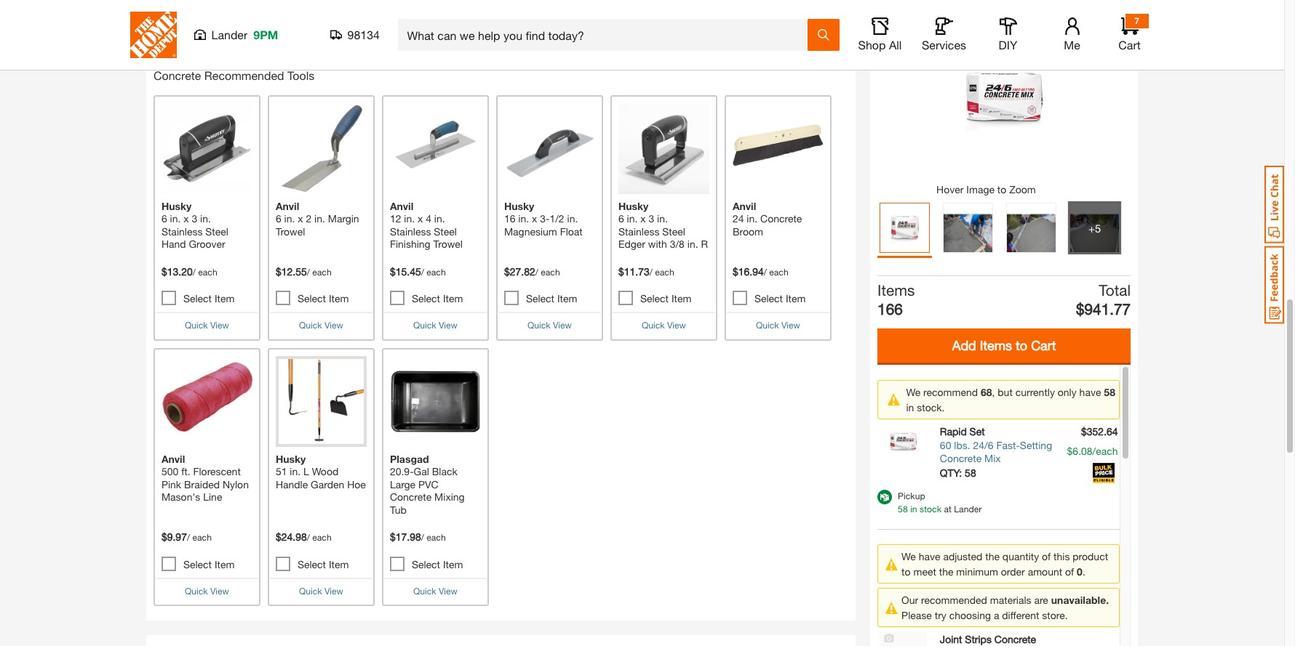 Task type: locate. For each thing, give the bounding box(es) containing it.
anvil
[[276, 200, 299, 212], [390, 200, 413, 212], [733, 200, 756, 212], [161, 453, 185, 465]]

mason's
[[161, 491, 200, 504]]

view for anvil 500 ft. florescent pink braided nylon mason's line
[[210, 586, 229, 597]]

0 vertical spatial combined shape image
[[888, 393, 900, 406]]

20.9-gal black large pvc concrete mixing tub image
[[390, 356, 481, 447]]

500
[[161, 466, 178, 478]]

2 vertical spatial 58
[[898, 504, 908, 515]]

feedback link image
[[1264, 246, 1284, 324]]

select item down $12.55 / each
[[297, 293, 349, 305]]

item down $13.20 / each
[[215, 293, 235, 305]]

1 vertical spatial we
[[901, 551, 916, 563]]

+ 5
[[1088, 221, 1101, 234]]

/ inside $24.98 / each
[[307, 533, 310, 544]]

select for $13.20
[[183, 293, 212, 305]]

What can we help you find today? search field
[[407, 20, 806, 50]]

3 inside husky 6 in. x 3 in. stainless steel hand groover
[[192, 213, 197, 225]]

1 horizontal spatial stainless
[[390, 226, 431, 238]]

2 6 from the left
[[276, 213, 281, 225]]

3-
[[540, 213, 550, 225]]

58 inside rapid set 60 lbs. 24/6 fast-setting concrete mix qty: 58
[[965, 467, 976, 479]]

/ for anvil 12 in. x 4 in. stainless steel finishing trowel
[[421, 267, 424, 278]]

1 horizontal spatial steel
[[434, 226, 457, 238]]

$12.55 / each
[[276, 266, 332, 278]]

husky for husky 6 in. x 3 in. stainless steel edger with 3/8 in. r
[[618, 200, 649, 212]]

0 horizontal spatial have
[[919, 551, 940, 563]]

1 vertical spatial trowel
[[433, 238, 463, 251]]

/ for anvil 24 in. concrete broom
[[764, 267, 767, 278]]

in. right 4
[[434, 213, 445, 225]]

shop all
[[858, 38, 902, 52]]

select down $13.20 / each
[[183, 293, 212, 305]]

2 3 from the left
[[649, 213, 654, 225]]

to left zoom
[[997, 183, 1006, 195]]

diy button
[[985, 17, 1031, 52]]

cart 7
[[1118, 15, 1141, 52]]

concrete up broom
[[760, 213, 802, 225]]

2 steel from the left
[[434, 226, 457, 238]]

0 horizontal spatial 58
[[898, 504, 908, 515]]

bulk price icon image
[[1092, 458, 1118, 484]]

/ for husky 16 in. x 3-1/2 in. magnesium float
[[535, 267, 538, 278]]

each inside the $9.97 / each
[[192, 533, 212, 544]]

select for $17.98
[[412, 558, 440, 571]]

0 horizontal spatial 6
[[161, 213, 167, 225]]

0 horizontal spatial to
[[901, 566, 911, 578]]

each inside $27.82 / each
[[541, 267, 560, 278]]

1 vertical spatial have
[[919, 551, 940, 563]]

ft.
[[181, 466, 190, 478]]

0 vertical spatial lander
[[211, 28, 248, 41]]

view down $12.55 / each
[[325, 320, 343, 331]]

1 vertical spatial the
[[939, 566, 953, 578]]

58 inside pickup 58 in stock at lander
[[898, 504, 908, 515]]

husky for husky 6 in. x 3 in. stainless steel hand groover
[[161, 200, 192, 212]]

zoom
[[1009, 183, 1036, 195]]

item for $12.55
[[329, 293, 349, 305]]

lander left 9pm
[[211, 28, 248, 41]]

item for $24.98
[[329, 558, 349, 571]]

large
[[390, 479, 415, 491]]

each right $9.97
[[192, 533, 212, 544]]

we for we recommend 68 , but currently only have 58 in stock.
[[906, 386, 920, 398]]

each
[[198, 267, 217, 278], [312, 267, 332, 278], [426, 267, 446, 278], [541, 267, 560, 278], [655, 267, 674, 278], [769, 267, 788, 278], [1096, 445, 1118, 457], [192, 533, 212, 544], [312, 533, 332, 544], [426, 533, 446, 544]]

item down $16.94 / each
[[786, 293, 806, 305]]

each inside $11.73 / each
[[655, 267, 674, 278]]

trowel up $12.55
[[276, 226, 305, 238]]

we recommend 68 , but currently only have 58 in stock.
[[906, 386, 1115, 413]]

husky inside husky 6 in. x 3 in. stainless steel edger with 3/8 in. r
[[618, 200, 649, 212]]

anvil for 6
[[276, 200, 299, 212]]

6 inside husky 6 in. x 3 in. stainless steel hand groover
[[161, 213, 167, 225]]

anvil up $12.55
[[276, 200, 299, 212]]

quick down $17.98 / each
[[413, 586, 436, 597]]

husky up 16
[[504, 200, 534, 212]]

steel up groover
[[205, 226, 228, 238]]

select down $24.98 / each
[[297, 558, 326, 571]]

58 right qty: on the bottom of page
[[965, 467, 976, 479]]

/ down plasgad 20.9-gal black large pvc concrete mixing tub
[[421, 533, 424, 544]]

2 horizontal spatial steel
[[662, 226, 685, 238]]

1 x from the left
[[184, 213, 189, 225]]

unavailable.
[[1051, 594, 1109, 607]]

concrete
[[153, 68, 201, 82], [760, 213, 802, 225], [940, 452, 982, 464], [390, 491, 432, 504], [994, 634, 1036, 646]]

0 horizontal spatial steel
[[205, 226, 228, 238]]

anvil up 24
[[733, 200, 756, 212]]

2 stainless from the left
[[390, 226, 431, 238]]

mixing
[[434, 491, 465, 504]]

3 up with
[[649, 213, 654, 225]]

select item for $17.98
[[412, 558, 463, 571]]

1 vertical spatial 58
[[965, 467, 976, 479]]

item down line
[[215, 558, 235, 571]]

anvil inside the anvil 24 in. concrete broom
[[733, 200, 756, 212]]

steel inside husky 6 in. x 3 in. stainless steel hand groover
[[205, 226, 228, 238]]

5 x from the left
[[640, 213, 646, 225]]

3 x from the left
[[418, 213, 423, 225]]

$13.20
[[161, 266, 193, 278]]

item for $9.97
[[215, 558, 235, 571]]

combined shape image left the our
[[885, 602, 898, 614]]

steel inside 'anvil 12 in. x 4 in. stainless steel finishing trowel'
[[434, 226, 457, 238]]

select for $24.98
[[297, 558, 326, 571]]

cart
[[1118, 38, 1141, 52]]

anvil for 500
[[161, 453, 185, 465]]

this
[[1054, 551, 1070, 563]]

select item for $24.98
[[297, 558, 349, 571]]

in. up hand
[[170, 213, 181, 225]]

1 horizontal spatial have
[[1079, 386, 1101, 398]]

joint strips concrete image
[[879, 632, 927, 647]]

x for 6 in. x 3 in. stainless steel edger with 3/8 in. r
[[640, 213, 646, 225]]

view for husky 6 in. x 3 in. stainless steel edger with 3/8 in. r
[[667, 320, 686, 331]]

2 horizontal spatial 6
[[618, 213, 624, 225]]

finishing
[[390, 238, 430, 251]]

steel for with
[[662, 226, 685, 238]]

of
[[1042, 551, 1051, 563], [1065, 566, 1074, 578]]

/ inside $12.55 / each
[[307, 267, 310, 278]]

quick down the $9.97 / each
[[185, 586, 208, 597]]

x for 6 in. x 2 in. margin trowel
[[298, 213, 303, 225]]

select down the $9.97 / each
[[183, 558, 212, 571]]

magnesium
[[504, 226, 557, 238]]

/ down groover
[[193, 267, 196, 278]]

wood
[[312, 466, 338, 478]]

we right combined shape icon
[[901, 551, 916, 563]]

anvil inside anvil 500 ft. florescent pink braided nylon mason's line
[[161, 453, 185, 465]]

husky up hand
[[161, 200, 192, 212]]

have inside we recommend 68 , but currently only have 58 in stock.
[[1079, 386, 1101, 398]]

item down $12.55 / each
[[329, 293, 349, 305]]

quick view down the $9.97 / each
[[185, 586, 229, 597]]

anvil 24 in. concrete broom
[[733, 200, 802, 238]]

3 inside husky 6 in. x 3 in. stainless steel edger with 3/8 in. r
[[649, 213, 654, 225]]

0 horizontal spatial stainless
[[161, 226, 203, 238]]

we up stock.
[[906, 386, 920, 398]]

1 steel from the left
[[205, 226, 228, 238]]

/ inside $27.82 / each
[[535, 267, 538, 278]]

2 horizontal spatial stainless
[[618, 226, 659, 238]]

to inside we have adjusted the quantity of this product to meet the minimum order amount of
[[901, 566, 911, 578]]

0 horizontal spatial lander
[[211, 28, 248, 41]]

each for anvil 6 in. x 2 in. margin trowel
[[312, 267, 332, 278]]

x inside husky 6 in. x 3 in. stainless steel hand groover
[[184, 213, 189, 225]]

in. left r
[[687, 238, 698, 251]]

total
[[1099, 282, 1131, 299]]

/ down magnesium
[[535, 267, 538, 278]]

each inside $24.98 / each
[[312, 533, 332, 544]]

steel for groover
[[205, 226, 228, 238]]

each for anvil 12 in. x 4 in. stainless steel finishing trowel
[[426, 267, 446, 278]]

$15.45 / each
[[390, 266, 446, 278]]

to right combined shape icon
[[901, 566, 911, 578]]

select
[[183, 293, 212, 305], [297, 293, 326, 305], [412, 293, 440, 305], [526, 293, 554, 305], [640, 293, 669, 305], [754, 293, 783, 305], [183, 558, 212, 571], [297, 558, 326, 571], [412, 558, 440, 571]]

3 up groover
[[192, 213, 197, 225]]

x inside 'anvil 12 in. x 4 in. stainless steel finishing trowel'
[[418, 213, 423, 225]]

quick view down $24.98 / each
[[299, 586, 343, 597]]

view for anvil 24 in. concrete broom
[[781, 320, 800, 331]]

in inside we recommend 68 , but currently only have 58 in stock.
[[906, 401, 914, 413]]

$6.08
[[1067, 445, 1092, 457]]

combined shape image
[[885, 558, 898, 571]]

husky
[[161, 200, 192, 212], [504, 200, 534, 212], [618, 200, 649, 212], [276, 453, 306, 465]]

at
[[944, 504, 952, 515]]

select item down $27.82 / each
[[526, 293, 577, 305]]

1 3 from the left
[[192, 213, 197, 225]]

/ for husky 51 in. l wood handle garden hoe
[[307, 533, 310, 544]]

1 vertical spatial to
[[901, 566, 911, 578]]

1 horizontal spatial to
[[997, 183, 1006, 195]]

combined shape image left stock.
[[888, 393, 900, 406]]

0 vertical spatial have
[[1079, 386, 1101, 398]]

have up meet
[[919, 551, 940, 563]]

in
[[906, 401, 914, 413], [910, 504, 917, 515]]

/ inside $13.20 / each
[[193, 267, 196, 278]]

each right $27.82
[[541, 267, 560, 278]]

1 vertical spatial lander
[[954, 504, 982, 515]]

None checkbox
[[390, 291, 404, 306], [504, 291, 519, 306], [618, 291, 633, 306], [390, 291, 404, 306], [504, 291, 519, 306], [618, 291, 633, 306]]

husky 51 in. l wood handle garden hoe
[[276, 453, 366, 491]]

3
[[192, 213, 197, 225], [649, 213, 654, 225]]

0 horizontal spatial trowel
[[276, 226, 305, 238]]

6 inside husky 6 in. x 3 in. stainless steel edger with 3/8 in. r
[[618, 213, 624, 225]]

1 6 from the left
[[161, 213, 167, 225]]

/ down 2
[[307, 267, 310, 278]]

me button
[[1049, 17, 1095, 52]]

steel up 3/8
[[662, 226, 685, 238]]

qty:
[[940, 467, 962, 479]]

we have adjusted the quantity of this product to meet the minimum order amount of
[[901, 551, 1108, 578]]

each for anvil 500 ft. florescent pink braided nylon mason's line
[[192, 533, 212, 544]]

+
[[1088, 221, 1095, 234]]

each right $24.98
[[312, 533, 332, 544]]

florescent
[[193, 466, 241, 478]]

6 inside 'anvil 6 in. x 2 in. margin trowel'
[[276, 213, 281, 225]]

quick view down $16.94 / each
[[756, 320, 800, 331]]

16 in. x 3-1/2 in. magnesium float image
[[504, 103, 595, 194]]

4 x from the left
[[532, 213, 537, 225]]

item for $11.73
[[671, 293, 691, 305]]

in left stock.
[[906, 401, 914, 413]]

x inside husky 6 in. x 3 in. stainless steel edger with 3/8 in. r
[[640, 213, 646, 225]]

in. inside husky 51 in. l wood handle garden hoe
[[290, 466, 301, 478]]

have
[[1079, 386, 1101, 398], [919, 551, 940, 563]]

item for $27.82
[[557, 293, 577, 305]]

/ for husky 6 in. x 3 in. stainless steel hand groover
[[193, 267, 196, 278]]

pink
[[161, 479, 181, 491]]

/ inside $11.73 / each
[[649, 267, 652, 278]]

view down $16.94 / each
[[781, 320, 800, 331]]

quick for anvil 500 ft. florescent pink braided nylon mason's line
[[185, 586, 208, 597]]

view for plasgad 20.9-gal black large pvc concrete mixing tub
[[439, 586, 458, 597]]

rapid
[[940, 425, 967, 437]]

0 vertical spatial to
[[997, 183, 1006, 195]]

3 6 from the left
[[618, 213, 624, 225]]

6 for 6 in. x 3 in. stainless steel hand groover
[[161, 213, 167, 225]]

anvil 500 ft. florescent pink braided nylon mason's line
[[161, 453, 249, 504]]

quick view for plasgad 20.9-gal black large pvc concrete mixing tub
[[413, 586, 458, 597]]

item down $24.98 / each
[[329, 558, 349, 571]]

1 horizontal spatial trowel
[[433, 238, 463, 251]]

quick view down '$15.45 / each'
[[413, 320, 458, 331]]

each inside $12.55 / each
[[312, 267, 332, 278]]

only
[[1058, 386, 1077, 398]]

we inside we have adjusted the quantity of this product to meet the minimum order amount of
[[901, 551, 916, 563]]

total $941.77
[[1076, 282, 1131, 318]]

x left 4
[[418, 213, 423, 225]]

line
[[203, 491, 222, 504]]

have right the only on the right of the page
[[1079, 386, 1101, 398]]

select down $17.98 / each
[[412, 558, 440, 571]]

select item down $11.73 / each
[[640, 293, 691, 305]]

1 horizontal spatial the
[[985, 551, 1000, 563]]

/ inside $16.94 / each
[[764, 267, 767, 278]]

each inside $16.94 / each
[[769, 267, 788, 278]]

5
[[1095, 221, 1101, 234]]

tools
[[287, 68, 315, 82]]

1 vertical spatial of
[[1065, 566, 1074, 578]]

each inside '$15.45 / each'
[[426, 267, 446, 278]]

quick view down $13.20 / each
[[185, 320, 229, 331]]

x inside 'anvil 6 in. x 2 in. margin trowel'
[[298, 213, 303, 225]]

concrete recommended tools
[[153, 68, 315, 82]]

x left 3-
[[532, 213, 537, 225]]

view for husky 51 in. l wood handle garden hoe
[[325, 586, 343, 597]]

1 horizontal spatial lander
[[954, 504, 982, 515]]

58 up $352.64
[[1104, 386, 1115, 398]]

x left 2
[[298, 213, 303, 225]]

combined shape image for our recommended materials are
[[885, 602, 898, 614]]

0 horizontal spatial the
[[939, 566, 953, 578]]

stainless inside husky 6 in. x 3 in. stainless steel edger with 3/8 in. r
[[618, 226, 659, 238]]

concrete inside rapid set 60 lbs. 24/6 fast-setting concrete mix qty: 58
[[940, 452, 982, 464]]

lander
[[211, 28, 248, 41], [954, 504, 982, 515]]

live chat image
[[1264, 166, 1284, 244]]

husky for husky 16 in. x 3-1/2 in. magnesium float
[[504, 200, 534, 212]]

view left 9pm
[[210, 25, 228, 36]]

steel up '$15.45 / each'
[[434, 226, 457, 238]]

the right meet
[[939, 566, 953, 578]]

quick view down $27.82 / each
[[527, 320, 572, 331]]

anvil inside 'anvil 12 in. x 4 in. stainless steel finishing trowel'
[[390, 200, 413, 212]]

0 vertical spatial of
[[1042, 551, 1051, 563]]

68
[[981, 386, 992, 398]]

stainless inside husky 6 in. x 3 in. stainless steel hand groover
[[161, 226, 203, 238]]

/ down with
[[649, 267, 652, 278]]

1 vertical spatial in
[[910, 504, 917, 515]]

x inside husky 16 in. x 3-1/2 in. magnesium float
[[532, 213, 537, 225]]

project
[[877, 17, 932, 38]]

anvil 12 in. x 4 in. stainless steel finishing trowel
[[390, 200, 463, 251]]

in. right 16
[[518, 213, 529, 225]]

6 in. x 2 in. margin trowel image
[[276, 103, 367, 194]]

item down '$15.45 / each'
[[443, 293, 463, 305]]

0 vertical spatial trowel
[[276, 226, 305, 238]]

3 for groover
[[192, 213, 197, 225]]

stainless
[[161, 226, 203, 238], [390, 226, 431, 238], [618, 226, 659, 238]]

stainless inside 'anvil 12 in. x 4 in. stainless steel finishing trowel'
[[390, 226, 431, 238]]

3 steel from the left
[[662, 226, 685, 238]]

steel inside husky 6 in. x 3 in. stainless steel edger with 3/8 in. r
[[662, 226, 685, 238]]

anvil up 500
[[161, 453, 185, 465]]

each inside $17.98 / each
[[426, 533, 446, 544]]

but
[[998, 386, 1013, 398]]

/ inside '$15.45 / each'
[[421, 267, 424, 278]]

0 vertical spatial 58
[[1104, 386, 1115, 398]]

0 horizontal spatial of
[[1042, 551, 1051, 563]]

view down $11.73 / each
[[667, 320, 686, 331]]

diy
[[999, 38, 1017, 52]]

the home depot logo image
[[130, 12, 176, 58]]

item for $13.20
[[215, 293, 235, 305]]

24 in. concrete broom image
[[733, 103, 823, 194]]

3/8
[[670, 238, 685, 251]]

each inside $13.20 / each
[[198, 267, 217, 278]]

0 vertical spatial we
[[906, 386, 920, 398]]

view down $13.20 / each
[[210, 320, 229, 331]]

stainless for finishing
[[390, 226, 431, 238]]

1 horizontal spatial 58
[[965, 467, 976, 479]]

select item down $17.98 / each
[[412, 558, 463, 571]]

.
[[1083, 566, 1085, 578]]

view down $24.98 / each
[[325, 586, 343, 597]]

we inside we recommend 68 , but currently only have 58 in stock.
[[906, 386, 920, 398]]

/ for anvil 6 in. x 2 in. margin trowel
[[307, 267, 310, 278]]

0 horizontal spatial 3
[[192, 213, 197, 225]]

0 vertical spatial in
[[906, 401, 914, 413]]

joint strips concrete
[[940, 634, 1036, 646]]

each right $17.98
[[426, 533, 446, 544]]

quick view for husky 51 in. l wood handle garden hoe
[[299, 586, 343, 597]]

x for 16 in. x 3-1/2 in. magnesium float
[[532, 213, 537, 225]]

rapid set 60 lbs. 24/6 fast-setting concrete mix qty: 58
[[940, 425, 1052, 479]]

58 down the pickup
[[898, 504, 908, 515]]

stock
[[920, 504, 941, 515]]

strips
[[965, 634, 992, 646]]

select down $27.82 / each
[[526, 293, 554, 305]]

2 horizontal spatial 58
[[1104, 386, 1115, 398]]

/ inside the $9.97 / each
[[187, 533, 190, 544]]

in. left l
[[290, 466, 301, 478]]

1 vertical spatial combined shape image
[[885, 602, 898, 614]]

1 horizontal spatial 6
[[276, 213, 281, 225]]

lbs.
[[954, 439, 970, 451]]

lander right at
[[954, 504, 982, 515]]

the up minimum
[[985, 551, 1000, 563]]

20.9-
[[390, 466, 414, 478]]

view down '$15.45 / each'
[[439, 320, 458, 331]]

stainless up finishing
[[390, 226, 431, 238]]

anvil inside 'anvil 6 in. x 2 in. margin trowel'
[[276, 200, 299, 212]]

None checkbox
[[161, 291, 176, 306], [276, 291, 290, 306], [733, 291, 747, 306], [161, 557, 176, 572], [276, 557, 290, 572], [390, 557, 404, 572], [161, 291, 176, 306], [276, 291, 290, 306], [733, 291, 747, 306], [161, 557, 176, 572], [276, 557, 290, 572], [390, 557, 404, 572]]

all
[[889, 38, 902, 52]]

joint
[[940, 634, 962, 646]]

husky inside husky 6 in. x 3 in. stainless steel hand groover
[[161, 200, 192, 212]]

$16.94
[[733, 266, 764, 278]]

each right the "$16.94"
[[769, 267, 788, 278]]

quick view for anvil 24 in. concrete broom
[[756, 320, 800, 331]]

trowel right finishing
[[433, 238, 463, 251]]

1 stainless from the left
[[161, 226, 203, 238]]

husky inside husky 51 in. l wood handle garden hoe
[[276, 453, 306, 465]]

husky up 51
[[276, 453, 306, 465]]

12
[[390, 213, 401, 225]]

/ down the anvil 24 in. concrete broom
[[764, 267, 767, 278]]

6 in. x 3 in. stainless steel hand groover image
[[161, 103, 252, 194]]

of left 0
[[1065, 566, 1074, 578]]

select down $16.94 / each
[[754, 293, 783, 305]]

services
[[922, 38, 966, 52]]

3 stainless from the left
[[618, 226, 659, 238]]

a
[[994, 610, 999, 622]]

6 left 2
[[276, 213, 281, 225]]

1 horizontal spatial 3
[[649, 213, 654, 225]]

select item down '$15.45 / each'
[[412, 293, 463, 305]]

handle
[[276, 479, 308, 491]]

select for $15.45
[[412, 293, 440, 305]]

2 x from the left
[[298, 213, 303, 225]]

husky inside husky 16 in. x 3-1/2 in. magnesium float
[[504, 200, 534, 212]]

select item down $16.94 / each
[[754, 293, 806, 305]]

/ down finishing
[[421, 267, 424, 278]]

select item down $24.98 / each
[[297, 558, 349, 571]]

have inside we have adjusted the quantity of this product to meet the minimum order amount of
[[919, 551, 940, 563]]

/ down handle
[[307, 533, 310, 544]]

quick for anvil 12 in. x 4 in. stainless steel finishing trowel
[[413, 320, 436, 331]]

stainless for edger
[[618, 226, 659, 238]]

in. up the float
[[567, 213, 578, 225]]

x up the edger
[[640, 213, 646, 225]]

set
[[969, 425, 985, 437]]

item down $11.73 / each
[[671, 293, 691, 305]]

$352.64 $6.08 / each
[[1067, 425, 1118, 457]]

stainless up the edger
[[618, 226, 659, 238]]

we for we have adjusted the quantity of this product to meet the minimum order amount of
[[901, 551, 916, 563]]

combined shape image
[[888, 393, 900, 406], [885, 602, 898, 614]]

each right $12.55
[[312, 267, 332, 278]]

1 horizontal spatial of
[[1065, 566, 1074, 578]]

quick down '$15.45 / each'
[[413, 320, 436, 331]]

/ inside $17.98 / each
[[421, 533, 424, 544]]

each right $15.45
[[426, 267, 446, 278]]

concrete down different
[[994, 634, 1036, 646]]

item down $27.82 / each
[[557, 293, 577, 305]]



Task type: vqa. For each thing, say whether or not it's contained in the screenshot.
L
yes



Task type: describe. For each thing, give the bounding box(es) containing it.
edger
[[618, 238, 645, 251]]

6 for 6 in. x 3 in. stainless steel edger with 3/8 in. r
[[618, 213, 624, 225]]

x for 12 in. x 4 in. stainless steel finishing trowel
[[418, 213, 423, 225]]

shop
[[858, 38, 886, 52]]

60 lbs. 24/6 fast-setting concrete mix image
[[879, 424, 927, 471]]

items
[[877, 282, 915, 299]]

select item for $12.55
[[297, 293, 349, 305]]

$13.20 / each
[[161, 266, 217, 278]]

in. right 2
[[314, 213, 325, 225]]

nylon
[[223, 479, 249, 491]]

with
[[648, 238, 667, 251]]

shop all button
[[857, 17, 903, 52]]

$24.98 / each
[[276, 531, 332, 544]]

quick for husky 6 in. x 3 in. stainless steel edger with 3/8 in. r
[[642, 320, 665, 331]]

in. up the edger
[[627, 213, 638, 225]]

quick for husky 51 in. l wood handle garden hoe
[[299, 586, 322, 597]]

each for plasgad 20.9-gal black large pvc concrete mixing tub
[[426, 533, 446, 544]]

51
[[276, 466, 287, 478]]

/ for anvil 500 ft. florescent pink braided nylon mason's line
[[187, 533, 190, 544]]

project summary
[[877, 17, 1012, 38]]

view for anvil 12 in. x 4 in. stainless steel finishing trowel
[[439, 320, 458, 331]]

anvil for 12
[[390, 200, 413, 212]]

each for husky 16 in. x 3-1/2 in. magnesium float
[[541, 267, 560, 278]]

4
[[426, 213, 431, 225]]

husky 16 in. x 3-1/2 in. magnesium float
[[504, 200, 583, 238]]

summary
[[937, 17, 1012, 38]]

166
[[877, 300, 903, 318]]

select item for $11.73
[[640, 293, 691, 305]]

husky for husky 51 in. l wood handle garden hoe
[[276, 453, 306, 465]]

our
[[901, 594, 918, 607]]

x for 6 in. x 3 in. stainless steel hand groover
[[184, 213, 189, 225]]

$9.97 / each
[[161, 531, 212, 544]]

quick view for anvil 500 ft. florescent pink braided nylon mason's line
[[185, 586, 229, 597]]

combined shape image for we recommend
[[888, 393, 900, 406]]

setting
[[1020, 439, 1052, 451]]

98134 button
[[330, 28, 380, 42]]

quick for anvil 24 in. concrete broom
[[756, 320, 779, 331]]

item for $16.94
[[786, 293, 806, 305]]

/ for plasgad 20.9-gal black large pvc concrete mixing tub
[[421, 533, 424, 544]]

$11.73
[[618, 266, 649, 278]]

9pm
[[253, 28, 278, 41]]

item for $17.98
[[443, 558, 463, 571]]

$24.98
[[276, 531, 307, 544]]

l
[[303, 466, 309, 478]]

try
[[935, 610, 946, 622]]

trowel inside 'anvil 12 in. x 4 in. stainless steel finishing trowel'
[[433, 238, 463, 251]]

groover
[[189, 238, 225, 251]]

view for husky 16 in. x 3-1/2 in. magnesium float
[[553, 320, 572, 331]]

float
[[560, 226, 583, 238]]

quick for plasgad 20.9-gal black large pvc concrete mixing tub
[[413, 586, 436, 597]]

pickup
[[898, 490, 925, 501]]

each for husky 6 in. x 3 in. stainless steel hand groover
[[198, 267, 217, 278]]

500 ft. florescent pink braided nylon mason's line image
[[161, 356, 252, 447]]

in. up with
[[657, 213, 668, 225]]

quick for husky 16 in. x 3-1/2 in. magnesium float
[[527, 320, 550, 331]]

select for $16.94
[[754, 293, 783, 305]]

select for $11.73
[[640, 293, 669, 305]]

view for anvil 6 in. x 2 in. margin trowel
[[325, 320, 343, 331]]

husky 6 in. x 3 in. stainless steel hand groover
[[161, 200, 228, 251]]

select item for $16.94
[[754, 293, 806, 305]]

select for $12.55
[[297, 293, 326, 305]]

black
[[432, 466, 457, 478]]

each for anvil 24 in. concrete broom
[[769, 267, 788, 278]]

60
[[940, 439, 951, 451]]

anvil for 24
[[733, 200, 756, 212]]

0 .
[[1077, 566, 1085, 578]]

60 lbs. 24/6 fast-setting concrete mix link
[[940, 439, 1057, 465]]

stock.
[[917, 401, 945, 413]]

amount
[[1028, 566, 1062, 578]]

58 inside we recommend 68 , but currently only have 58 in stock.
[[1104, 386, 1115, 398]]

steel for trowel
[[434, 226, 457, 238]]

quantity
[[1002, 551, 1039, 563]]

me
[[1064, 38, 1080, 52]]

6 in. x 3 in. stainless steel edger with 3/8 in. r image
[[618, 103, 709, 194]]

24
[[733, 213, 744, 225]]

husky 6 in. x 3 in. stainless steel edger with 3/8 in. r
[[618, 200, 708, 251]]

in. inside the anvil 24 in. concrete broom
[[747, 213, 757, 225]]

plasgad
[[390, 453, 429, 465]]

in. left 2
[[284, 213, 295, 225]]

braided
[[184, 479, 220, 491]]

lander 9pm
[[211, 28, 278, 41]]

$12.55
[[276, 266, 307, 278]]

in inside pickup 58 in stock at lander
[[910, 504, 917, 515]]

$17.98 / each
[[390, 531, 446, 544]]

product
[[1073, 551, 1108, 563]]

51 in. l wood handle garden hoe image
[[276, 356, 367, 447]]

recommend
[[923, 386, 978, 398]]

select item for $9.97
[[183, 558, 235, 571]]

/ for husky 6 in. x 3 in. stainless steel edger with 3/8 in. r
[[649, 267, 652, 278]]

hoe
[[347, 479, 366, 491]]

select for $9.97
[[183, 558, 212, 571]]

$27.82
[[504, 266, 535, 278]]

broom
[[733, 226, 763, 238]]

quick view for husky 6 in. x 3 in. stainless steel edger with 3/8 in. r
[[642, 320, 686, 331]]

12 in. x 4 in. stainless steel finishing trowel image
[[390, 103, 481, 194]]

each for husky 51 in. l wood handle garden hoe
[[312, 533, 332, 544]]

select item for $27.82
[[526, 293, 577, 305]]

different
[[1002, 610, 1039, 622]]

choosing
[[949, 610, 991, 622]]

in. up groover
[[200, 213, 211, 225]]

quick right "the home depot logo"
[[184, 25, 207, 36]]

,
[[992, 386, 995, 398]]

quick for anvil 6 in. x 2 in. margin trowel
[[299, 320, 322, 331]]

order
[[1001, 566, 1025, 578]]

quick view for anvil 12 in. x 4 in. stainless steel finishing trowel
[[413, 320, 458, 331]]

1/2
[[550, 213, 564, 225]]

6 for 6 in. x 2 in. margin trowel
[[276, 213, 281, 225]]

recommended
[[204, 68, 284, 82]]

/ inside '$352.64 $6.08 / each'
[[1092, 445, 1096, 457]]

tub
[[390, 504, 407, 516]]

3 for with
[[649, 213, 654, 225]]

item for $15.45
[[443, 293, 463, 305]]

minimum
[[956, 566, 998, 578]]

items 166
[[877, 282, 915, 318]]

garden
[[311, 479, 344, 491]]

adjusted
[[943, 551, 982, 563]]

16
[[504, 213, 515, 225]]

pvc
[[418, 479, 438, 491]]

select for $27.82
[[526, 293, 554, 305]]

concrete down "the home depot logo"
[[153, 68, 201, 82]]

pickup 58 in stock at lander
[[898, 490, 982, 515]]

select item for $13.20
[[183, 293, 235, 305]]

quick view for husky 6 in. x 3 in. stainless steel hand groover
[[185, 320, 229, 331]]

hover image to zoom
[[936, 183, 1036, 195]]

2
[[306, 213, 312, 225]]

meet
[[913, 566, 936, 578]]

quick view up concrete recommended tools on the left top of page
[[184, 25, 228, 36]]

concrete inside the anvil 24 in. concrete broom
[[760, 213, 802, 225]]

select item for $15.45
[[412, 293, 463, 305]]

materials
[[990, 594, 1031, 607]]

are
[[1034, 594, 1048, 607]]

store.
[[1042, 610, 1068, 622]]

quick for husky 6 in. x 3 in. stainless steel hand groover
[[185, 320, 208, 331]]

gal
[[414, 466, 429, 478]]

hand
[[161, 238, 186, 251]]

r
[[701, 238, 708, 251]]

$941.77
[[1076, 300, 1131, 318]]

lander inside pickup 58 in stock at lander
[[954, 504, 982, 515]]

7
[[1134, 15, 1139, 26]]

$11.73 / each
[[618, 266, 674, 278]]

each for husky 6 in. x 3 in. stainless steel edger with 3/8 in. r
[[655, 267, 674, 278]]

$17.98
[[390, 531, 421, 544]]

concrete inside plasgad 20.9-gal black large pvc concrete mixing tub
[[390, 491, 432, 504]]

trowel inside 'anvil 6 in. x 2 in. margin trowel'
[[276, 226, 305, 238]]

quick view for anvil 6 in. x 2 in. margin trowel
[[299, 320, 343, 331]]

please
[[901, 610, 932, 622]]

stainless for hand
[[161, 226, 203, 238]]

0 vertical spatial the
[[985, 551, 1000, 563]]

each inside '$352.64 $6.08 / each'
[[1096, 445, 1118, 457]]

view for husky 6 in. x 3 in. stainless steel hand groover
[[210, 320, 229, 331]]

quick view for husky 16 in. x 3-1/2 in. magnesium float
[[527, 320, 572, 331]]

in. right 12
[[404, 213, 415, 225]]



